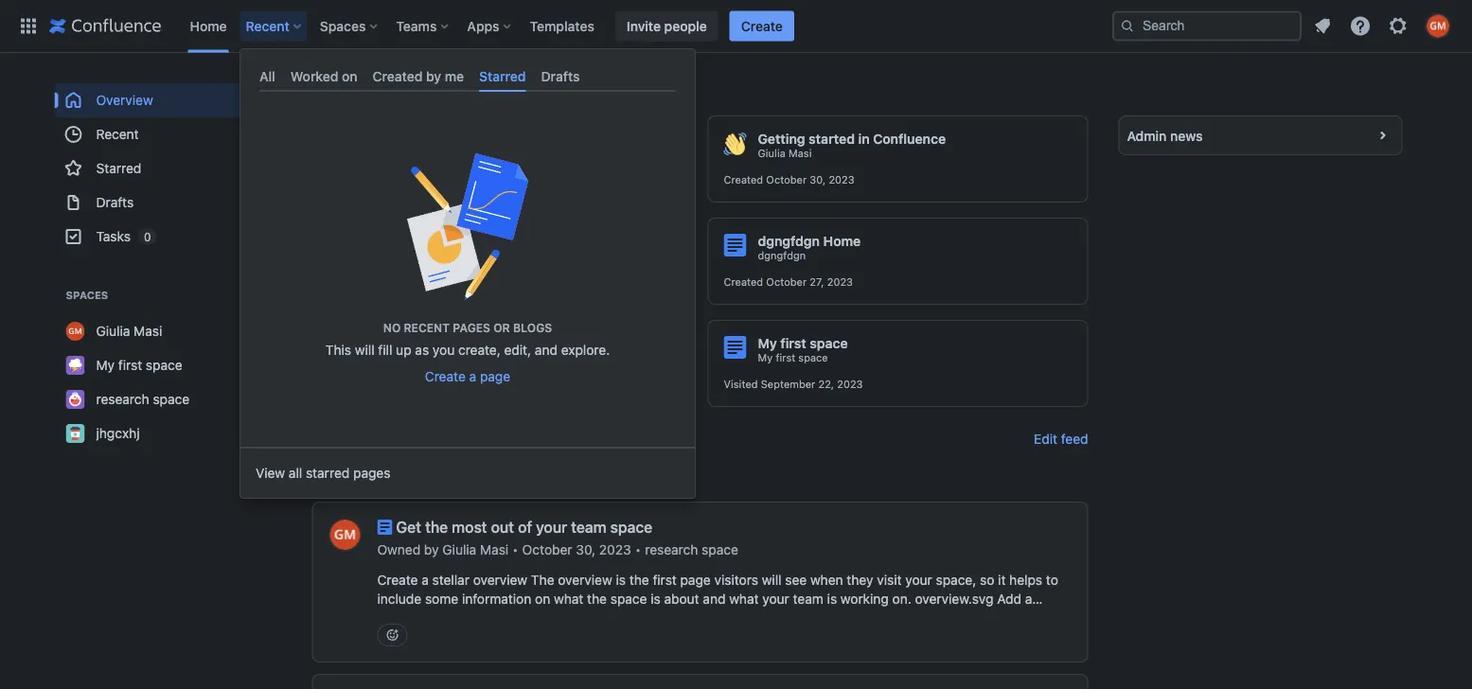 Task type: describe. For each thing, give the bounding box(es) containing it.
where
[[361, 85, 403, 99]]

create a page
[[425, 369, 511, 385]]

0 horizontal spatial spaces
[[66, 289, 108, 302]]

october 30, 2023 button
[[523, 541, 632, 560]]

edit feed
[[1034, 431, 1089, 447]]

when
[[811, 573, 844, 588]]

on inside create a stellar overview the overview is the first page visitors will see when they visit your space, so it helps to include some information on what the space is about and what your team is working on. overview.svg add a header image. this gives your overview visual appeal and makes it welcoming for visitors. explain what the space is for. start
[[535, 592, 551, 607]]

drafts link
[[54, 186, 282, 220]]

settings icon image
[[1388, 15, 1410, 37]]

the
[[531, 573, 555, 588]]

on.
[[893, 592, 912, 607]]

pick
[[312, 85, 339, 99]]

0 horizontal spatial up
[[342, 85, 358, 99]]

out
[[491, 519, 514, 537]]

2023 right the 19,
[[426, 378, 452, 391]]

see
[[786, 573, 807, 588]]

worked on
[[291, 68, 358, 84]]

0 vertical spatial jhgcxhj link
[[362, 351, 398, 365]]

teams button
[[391, 11, 456, 41]]

10
[[363, 174, 374, 186]]

1 vertical spatial research space link
[[54, 383, 282, 417]]

header
[[377, 610, 420, 626]]

create for create a page
[[425, 369, 466, 385]]

the down "add"
[[1007, 610, 1027, 626]]

explain
[[927, 610, 970, 626]]

news
[[1171, 128, 1203, 143]]

invite
[[627, 18, 661, 34]]

1 horizontal spatial it
[[998, 573, 1006, 588]]

following button
[[312, 457, 410, 487]]

pick up where you left off
[[312, 85, 487, 99]]

created october 27, 2023
[[724, 276, 853, 288]]

0 vertical spatial starred
[[479, 68, 526, 84]]

by for owned
[[424, 542, 439, 558]]

0 vertical spatial masi
[[789, 147, 812, 160]]

this inside no recent pages or blogs this will fill up as you create, edit, and explore.
[[326, 343, 351, 358]]

2 • from the left
[[635, 542, 641, 558]]

so
[[980, 573, 995, 588]]

most
[[452, 519, 487, 537]]

of
[[518, 519, 532, 537]]

october 30, 2023
[[363, 276, 451, 288]]

dgngfdgn home dgngfdgn
[[758, 233, 861, 262]]

dgngfdgn link
[[758, 249, 806, 262]]

add
[[998, 592, 1022, 607]]

1 horizontal spatial what
[[730, 592, 759, 607]]

notification icon image
[[1312, 15, 1335, 37]]

some
[[425, 592, 459, 607]]

october up the
[[523, 542, 573, 558]]

created by me
[[373, 68, 464, 84]]

team inside create a stellar overview the overview is the first page visitors will see when they visit your space, so it helps to include some information on what the space is about and what your team is working on. overview.svg add a header image. this gives your overview visual appeal and makes it welcoming for visitors. explain what the space is for. start
[[793, 592, 824, 607]]

overview down october 30, 2023 button
[[558, 573, 613, 588]]

following
[[343, 464, 401, 479]]

1 horizontal spatial my first space link
[[758, 351, 828, 365]]

information
[[462, 592, 532, 607]]

admin news
[[1128, 128, 1203, 143]]

create,
[[458, 343, 501, 358]]

22,
[[819, 378, 834, 391]]

2023 up recent
[[425, 276, 451, 288]]

september
[[761, 378, 816, 391]]

in
[[859, 131, 870, 147]]

view all starred pages link
[[241, 455, 695, 493]]

edit feed button
[[1034, 430, 1089, 449]]

they
[[847, 573, 874, 588]]

giulia masi image
[[330, 520, 360, 550]]

recent link
[[54, 117, 282, 152]]

as
[[415, 343, 429, 358]]

edit,
[[504, 343, 532, 358]]

my for my first space my first space
[[758, 336, 777, 351]]

blogs
[[513, 321, 552, 335]]

10 minutes ago
[[363, 174, 438, 186]]

for.
[[391, 629, 411, 645]]

0 vertical spatial giulia
[[758, 147, 786, 160]]

off
[[465, 85, 487, 99]]

overview left visual
[[564, 610, 618, 626]]

october up no
[[363, 276, 403, 288]]

will inside no recent pages or blogs this will fill up as you create, edit, and explore.
[[355, 343, 375, 358]]

view
[[256, 466, 285, 481]]

my for my first space
[[96, 358, 115, 373]]

stellar
[[432, 573, 470, 588]]

get
[[396, 519, 422, 537]]

page inside create a stellar overview the overview is the first page visitors will see when they visit your space, so it helps to include some information on what the space is about and what your team is working on. overview.svg add a header image. this gives your overview visual appeal and makes it welcoming for visitors. explain what the space is for. start
[[681, 573, 711, 588]]

2023 down the started
[[829, 174, 855, 186]]

the down october 30, 2023 button
[[587, 592, 607, 607]]

starred link
[[54, 152, 282, 186]]

home link
[[184, 11, 233, 41]]

0 vertical spatial you
[[406, 85, 431, 99]]

1 vertical spatial pages
[[353, 466, 391, 481]]

created october 30, 2023
[[724, 174, 855, 186]]

27,
[[810, 276, 825, 288]]

1 vertical spatial masi
[[134, 323, 162, 339]]

1 vertical spatial it
[[774, 610, 782, 626]]

created for created by me
[[373, 68, 423, 84]]

overview up information
[[473, 573, 528, 588]]

1 horizontal spatial research space link
[[362, 249, 438, 262]]

1 horizontal spatial giulia
[[443, 542, 477, 558]]

me
[[445, 68, 464, 84]]

first inside create a stellar overview the overview is the first page visitors will see when they visit your space, so it helps to include some information on what the space is about and what your team is working on. overview.svg add a header image. this gives your overview visual appeal and makes it welcoming for visitors. explain what the space is for. start
[[653, 573, 677, 588]]

people
[[665, 18, 707, 34]]

visitors
[[715, 573, 759, 588]]

to
[[1047, 573, 1059, 588]]

banner containing home
[[0, 0, 1473, 53]]

0 horizontal spatial giulia masi link
[[54, 314, 282, 349]]

1 horizontal spatial drafts
[[541, 68, 580, 84]]

for
[[855, 610, 872, 626]]

Search field
[[1113, 11, 1302, 41]]

image.
[[424, 610, 465, 626]]

create for create
[[741, 18, 783, 34]]

starred inside starred link
[[96, 161, 141, 176]]

minutes
[[377, 174, 417, 186]]

starred
[[306, 466, 350, 481]]

start
[[414, 629, 444, 645]]

0 vertical spatial 30,
[[810, 174, 826, 186]]

view all starred pages
[[256, 466, 391, 481]]

space,
[[936, 573, 977, 588]]

tasks
[[96, 229, 131, 244]]

ago
[[420, 174, 438, 186]]

feed
[[1062, 431, 1089, 447]]

admin news button
[[1120, 117, 1402, 154]]

2 horizontal spatial research space link
[[645, 541, 739, 560]]

get the most out of your team space
[[396, 519, 653, 537]]

will inside create a stellar overview the overview is the first page visitors will see when they visit your space, so it helps to include some information on what the space is about and what your team is working on. overview.svg add a header image. this gives your overview visual appeal and makes it welcoming for visitors. explain what the space is for. start
[[762, 573, 782, 588]]

appswitcher icon image
[[17, 15, 40, 37]]

up inside no recent pages or blogs this will fill up as you create, edit, and explore.
[[396, 343, 412, 358]]

1 horizontal spatial masi
[[480, 542, 509, 558]]

october 19, 2023
[[365, 378, 452, 391]]

create a stellar overview the overview is the first page visitors will see when they visit your space, so it helps to include some information on what the space is about and what your team is working on. overview.svg add a header image. this gives your overview visual appeal and makes it welcoming for visitors. explain what the space is for. start
[[377, 573, 1067, 645]]

2 vertical spatial and
[[705, 610, 728, 626]]

visitors.
[[875, 610, 923, 626]]

created for created october 27, 2023
[[724, 276, 764, 288]]

global element
[[11, 0, 1109, 53]]

a for page
[[469, 369, 477, 385]]

makes
[[731, 610, 771, 626]]

getting started in confluence
[[758, 131, 946, 147]]



Task type: locate. For each thing, give the bounding box(es) containing it.
giulia masi up my first space
[[96, 323, 162, 339]]

0 vertical spatial spaces
[[320, 18, 366, 34]]

up
[[342, 85, 358, 99], [396, 343, 412, 358]]

1 horizontal spatial team
[[793, 592, 824, 607]]

home left the recent dropdown button
[[190, 18, 227, 34]]

will left see
[[762, 573, 782, 588]]

banner
[[0, 0, 1473, 53]]

your up on.
[[906, 573, 933, 588]]

research
[[362, 233, 418, 249], [362, 250, 405, 262], [96, 392, 149, 407], [645, 542, 698, 558]]

drafts up the tasks
[[96, 195, 134, 210]]

2023 up visual
[[599, 542, 632, 558]]

1 horizontal spatial spaces
[[320, 18, 366, 34]]

overview.svg
[[915, 592, 994, 607]]

giulia masi link up created october 30, 2023
[[758, 147, 812, 160]]

0 vertical spatial up
[[342, 85, 358, 99]]

2 vertical spatial 30,
[[576, 542, 596, 558]]

giulia masi link down most
[[443, 541, 509, 560]]

2023 right 22,
[[837, 378, 863, 391]]

the right the get
[[425, 519, 448, 537]]

recent inside dropdown button
[[246, 18, 290, 34]]

19,
[[409, 378, 423, 391]]

home
[[190, 18, 227, 34], [824, 233, 861, 249]]

october left the 19,
[[365, 378, 406, 391]]

0 horizontal spatial team
[[571, 519, 607, 537]]

page up about
[[681, 573, 711, 588]]

create inside create link
[[741, 18, 783, 34]]

create right people
[[741, 18, 783, 34]]

1 vertical spatial starred
[[96, 161, 141, 176]]

drafts inside drafts link
[[96, 195, 134, 210]]

create link
[[730, 11, 795, 41]]

2 dgngfdgn from the top
[[758, 250, 806, 262]]

a down create,
[[469, 369, 477, 385]]

a
[[469, 369, 477, 385], [422, 573, 429, 588], [1026, 592, 1033, 607]]

templates
[[530, 18, 595, 34]]

starred down 'recent' link
[[96, 161, 141, 176]]

0 vertical spatial giulia masi
[[758, 147, 812, 160]]

0 vertical spatial research space link
[[362, 249, 438, 262]]

created
[[373, 68, 423, 84], [724, 174, 764, 186], [724, 276, 764, 288]]

1 vertical spatial giulia masi
[[96, 323, 162, 339]]

0 vertical spatial create
[[741, 18, 783, 34]]

1 horizontal spatial recent
[[246, 18, 290, 34]]

giulia down getting at the top of the page
[[758, 147, 786, 160]]

jhgcxhj link down my first space
[[54, 417, 282, 451]]

a for stellar
[[422, 573, 429, 588]]

create inside create a page link
[[425, 369, 466, 385]]

2 horizontal spatial 30,
[[810, 174, 826, 186]]

0 vertical spatial pages
[[453, 321, 491, 335]]

30,
[[810, 174, 826, 186], [406, 276, 422, 288], [576, 542, 596, 558]]

owned by giulia masi • october 30, 2023 • research space
[[377, 542, 739, 558]]

team up october 30, 2023 button
[[571, 519, 607, 537]]

0 horizontal spatial you
[[406, 85, 431, 99]]

on down the
[[535, 592, 551, 607]]

1 vertical spatial giulia masi link
[[54, 314, 282, 349]]

appeal
[[660, 610, 701, 626]]

team up welcoming
[[793, 592, 824, 607]]

0 horizontal spatial this
[[326, 343, 351, 358]]

0 horizontal spatial home
[[190, 18, 227, 34]]

you inside no recent pages or blogs this will fill up as you create, edit, and explore.
[[433, 343, 455, 358]]

space
[[422, 233, 460, 249], [408, 250, 438, 262], [810, 336, 848, 351], [799, 352, 828, 364], [146, 358, 182, 373], [153, 392, 190, 407], [611, 519, 653, 537], [702, 542, 739, 558], [611, 592, 647, 607], [1030, 610, 1067, 626]]

0
[[144, 230, 151, 243]]

worked
[[291, 68, 339, 84]]

search image
[[1121, 18, 1136, 34]]

add reaction image
[[385, 628, 400, 643]]

what down the
[[554, 592, 584, 607]]

0 horizontal spatial what
[[554, 592, 584, 607]]

1 horizontal spatial giulia masi
[[758, 147, 812, 160]]

1 horizontal spatial 30,
[[576, 542, 596, 558]]

spaces inside spaces popup button
[[320, 18, 366, 34]]

0 vertical spatial created
[[373, 68, 423, 84]]

what down "add"
[[974, 610, 1004, 626]]

include
[[377, 592, 422, 607]]

0 horizontal spatial jhgcxhj link
[[54, 417, 282, 451]]

0 horizontal spatial masi
[[134, 323, 162, 339]]

starred up off
[[479, 68, 526, 84]]

and down visitors
[[703, 592, 726, 607]]

1 vertical spatial and
[[703, 592, 726, 607]]

0 horizontal spatial •
[[513, 542, 519, 558]]

it
[[998, 573, 1006, 588], [774, 610, 782, 626]]

1 horizontal spatial starred
[[479, 68, 526, 84]]

invite people button
[[616, 11, 719, 41]]

page down create,
[[480, 369, 511, 385]]

masi
[[789, 147, 812, 160], [134, 323, 162, 339], [480, 542, 509, 558]]

2 vertical spatial giulia
[[443, 542, 477, 558]]

giulia masi link up my first space
[[54, 314, 282, 349]]

0 horizontal spatial research space link
[[54, 383, 282, 417]]

by for created
[[426, 68, 442, 84]]

created up pick up where you left off
[[373, 68, 423, 84]]

left
[[434, 85, 462, 99]]

welcoming
[[786, 610, 851, 626]]

what
[[554, 592, 584, 607], [730, 592, 759, 607], [974, 610, 1004, 626]]

your
[[536, 519, 568, 537], [906, 573, 933, 588], [763, 592, 790, 607], [533, 610, 560, 626]]

pages inside no recent pages or blogs this will fill up as you create, edit, and explore.
[[453, 321, 491, 335]]

no recent pages or blogs this will fill up as you create, edit, and explore.
[[326, 321, 610, 358]]

october down "dgngfdgn" link
[[767, 276, 807, 288]]

spaces up the worked on on the top left of the page
[[320, 18, 366, 34]]

my first space
[[96, 358, 182, 373]]

giulia masi inside giulia masi link
[[96, 323, 162, 339]]

1 horizontal spatial will
[[762, 573, 782, 588]]

0 vertical spatial home
[[190, 18, 227, 34]]

up right 'pick'
[[342, 85, 358, 99]]

1 horizontal spatial giulia masi link
[[443, 541, 509, 560]]

the up visual
[[630, 573, 649, 588]]

this left fill on the left
[[326, 343, 351, 358]]

1 horizontal spatial on
[[535, 592, 551, 607]]

0 horizontal spatial pages
[[353, 466, 391, 481]]

my first space my first space
[[758, 336, 848, 364]]

home up 27,
[[824, 233, 861, 249]]

recent down overview
[[96, 126, 139, 142]]

dgngfdgn
[[758, 233, 820, 249], [758, 250, 806, 262]]

created down "dgngfdgn" link
[[724, 276, 764, 288]]

my first space link
[[54, 349, 282, 383], [758, 351, 828, 365]]

recent inside group
[[96, 126, 139, 142]]

templates link
[[524, 11, 600, 41]]

it right so
[[998, 573, 1006, 588]]

30, down get the most out of your team space link
[[576, 542, 596, 558]]

0 horizontal spatial page
[[480, 369, 511, 385]]

visited september 22, 2023
[[724, 378, 863, 391]]

1 horizontal spatial a
[[469, 369, 477, 385]]

group
[[54, 83, 282, 254]]

recent up all
[[246, 18, 290, 34]]

all
[[289, 466, 302, 481]]

create a page link
[[425, 368, 511, 387]]

visual
[[622, 610, 657, 626]]

1 vertical spatial team
[[793, 592, 824, 607]]

and inside no recent pages or blogs this will fill up as you create, edit, and explore.
[[535, 343, 558, 358]]

home inside global element
[[190, 18, 227, 34]]

masi down out
[[480, 542, 509, 558]]

1 vertical spatial giulia
[[96, 323, 130, 339]]

your down see
[[763, 592, 790, 607]]

all
[[260, 68, 275, 84]]

0 vertical spatial page
[[480, 369, 511, 385]]

home inside dgngfdgn home dgngfdgn
[[824, 233, 861, 249]]

you right as
[[433, 343, 455, 358]]

create for create a stellar overview the overview is the first page visitors will see when they visit your space, so it helps to include some information on what the space is about and what your team is working on. overview.svg add a header image. this gives your overview visual appeal and makes it welcoming for visitors. explain what the space is for. start
[[377, 573, 418, 588]]

30, up recent
[[406, 276, 422, 288]]

create right the 19,
[[425, 369, 466, 385]]

tab list
[[252, 61, 684, 92]]

research space link down my first space
[[54, 383, 282, 417]]

visited
[[724, 378, 758, 391]]

2 horizontal spatial what
[[974, 610, 1004, 626]]

• right october 30, 2023 button
[[635, 542, 641, 558]]

up left as
[[396, 343, 412, 358]]

1 vertical spatial home
[[824, 233, 861, 249]]

1 vertical spatial created
[[724, 174, 764, 186]]

jhgcxhj link down no
[[362, 351, 398, 365]]

october down getting at the top of the page
[[767, 174, 807, 186]]

30, down the started
[[810, 174, 826, 186]]

spaces down the tasks
[[66, 289, 108, 302]]

on right worked at the top left of the page
[[342, 68, 358, 84]]

by left me on the top of the page
[[426, 68, 442, 84]]

jhgcxhj link
[[362, 351, 398, 365], [54, 417, 282, 451]]

create inside create a stellar overview the overview is the first page visitors will see when they visit your space, so it helps to include some information on what the space is about and what your team is working on. overview.svg add a header image. this gives your overview visual appeal and makes it welcoming for visitors. explain what the space is for. start
[[377, 573, 418, 588]]

this inside create a stellar overview the overview is the first page visitors will see when they visit your space, so it helps to include some information on what the space is about and what your team is working on. overview.svg add a header image. this gives your overview visual appeal and makes it welcoming for visitors. explain what the space is for. start
[[468, 610, 494, 626]]

• down get the most out of your team space
[[513, 542, 519, 558]]

it right makes
[[774, 610, 782, 626]]

1 vertical spatial jhgcxhj link
[[54, 417, 282, 451]]

owned
[[377, 542, 421, 558]]

a down helps
[[1026, 592, 1033, 607]]

overview link
[[54, 83, 282, 117]]

drafts
[[541, 68, 580, 84], [96, 195, 134, 210]]

jhgcxhj
[[362, 336, 408, 351], [362, 352, 398, 364], [96, 426, 140, 441]]

•
[[513, 542, 519, 558], [635, 542, 641, 558]]

1 horizontal spatial home
[[824, 233, 861, 249]]

about
[[664, 592, 700, 607]]

group containing overview
[[54, 83, 282, 254]]

0 horizontal spatial giulia
[[96, 323, 130, 339]]

fill
[[378, 343, 393, 358]]

2 vertical spatial a
[[1026, 592, 1033, 607]]

working
[[841, 592, 889, 607]]

0 vertical spatial on
[[342, 68, 358, 84]]

invite people
[[627, 18, 707, 34]]

and left makes
[[705, 610, 728, 626]]

1 vertical spatial this
[[468, 610, 494, 626]]

created down getting at the top of the page
[[724, 174, 764, 186]]

:wave: image
[[724, 133, 747, 155], [724, 133, 747, 155]]

2023 right 27,
[[828, 276, 853, 288]]

1 vertical spatial up
[[396, 343, 412, 358]]

1 • from the left
[[513, 542, 519, 558]]

0 vertical spatial will
[[355, 343, 375, 358]]

0 horizontal spatial drafts
[[96, 195, 134, 210]]

1 horizontal spatial •
[[635, 542, 641, 558]]

1 vertical spatial create
[[425, 369, 466, 385]]

giulia
[[758, 147, 786, 160], [96, 323, 130, 339], [443, 542, 477, 558]]

1 vertical spatial will
[[762, 573, 782, 588]]

2 vertical spatial created
[[724, 276, 764, 288]]

research space link
[[362, 249, 438, 262], [54, 383, 282, 417], [645, 541, 739, 560]]

started
[[809, 131, 855, 147]]

1 horizontal spatial this
[[468, 610, 494, 626]]

2 horizontal spatial giulia
[[758, 147, 786, 160]]

2 horizontal spatial giulia masi link
[[758, 147, 812, 160]]

0 horizontal spatial a
[[422, 573, 429, 588]]

0 vertical spatial drafts
[[541, 68, 580, 84]]

what up makes
[[730, 592, 759, 607]]

1 horizontal spatial create
[[425, 369, 466, 385]]

giulia masi link
[[758, 147, 812, 160], [54, 314, 282, 349], [443, 541, 509, 560]]

gives
[[498, 610, 530, 626]]

0 horizontal spatial my first space link
[[54, 349, 282, 383]]

explore.
[[561, 343, 610, 358]]

or
[[494, 321, 510, 335]]

visit
[[877, 573, 902, 588]]

a up some
[[422, 573, 429, 588]]

1 vertical spatial you
[[433, 343, 455, 358]]

giulia masi down getting at the top of the page
[[758, 147, 812, 160]]

1 horizontal spatial pages
[[453, 321, 491, 335]]

0 vertical spatial and
[[535, 343, 558, 358]]

by right owned
[[424, 542, 439, 558]]

1 horizontal spatial jhgcxhj link
[[362, 351, 398, 365]]

1 vertical spatial recent
[[96, 126, 139, 142]]

0 horizontal spatial on
[[342, 68, 358, 84]]

0 vertical spatial this
[[326, 343, 351, 358]]

this down information
[[468, 610, 494, 626]]

spaces button
[[314, 11, 385, 41]]

1 vertical spatial drafts
[[96, 195, 134, 210]]

0 vertical spatial giulia masi link
[[758, 147, 812, 160]]

0 vertical spatial by
[[426, 68, 442, 84]]

research space link up about
[[645, 541, 739, 560]]

admin
[[1128, 128, 1167, 143]]

will
[[355, 343, 375, 358], [762, 573, 782, 588]]

0 vertical spatial team
[[571, 519, 607, 537]]

research space link up october 30, 2023
[[362, 249, 438, 262]]

help icon image
[[1350, 15, 1372, 37]]

will left fill on the left
[[355, 343, 375, 358]]

1 dgngfdgn from the top
[[758, 233, 820, 249]]

apps button
[[462, 11, 519, 41]]

create up include
[[377, 573, 418, 588]]

2 horizontal spatial create
[[741, 18, 783, 34]]

2 vertical spatial create
[[377, 573, 418, 588]]

starred
[[479, 68, 526, 84], [96, 161, 141, 176]]

recent button
[[240, 11, 309, 41]]

0 horizontal spatial starred
[[96, 161, 141, 176]]

the
[[425, 519, 448, 537], [630, 573, 649, 588], [587, 592, 607, 607], [1007, 610, 1027, 626]]

0 horizontal spatial giulia masi
[[96, 323, 162, 339]]

1 vertical spatial 30,
[[406, 276, 422, 288]]

spaces
[[320, 18, 366, 34], [66, 289, 108, 302]]

1 horizontal spatial you
[[433, 343, 455, 358]]

your right 'gives'
[[533, 610, 560, 626]]

no
[[383, 321, 401, 335]]

0 horizontal spatial it
[[774, 610, 782, 626]]

created for created october 30, 2023
[[724, 174, 764, 186]]

confluence image
[[49, 15, 161, 37], [49, 15, 161, 37]]

first
[[781, 336, 807, 351], [776, 352, 796, 364], [118, 358, 142, 373], [653, 573, 677, 588]]

masi up my first space
[[134, 323, 162, 339]]

teams
[[396, 18, 437, 34]]

recent
[[404, 321, 450, 335]]

confluence
[[874, 131, 946, 147]]

0 vertical spatial a
[[469, 369, 477, 385]]

giulia up my first space
[[96, 323, 130, 339]]

drafts down global element
[[541, 68, 580, 84]]

and down blogs
[[535, 343, 558, 358]]

giulia down most
[[443, 542, 477, 558]]

my
[[758, 336, 777, 351], [758, 352, 773, 364], [96, 358, 115, 373]]

you down created by me
[[406, 85, 431, 99]]

0 vertical spatial recent
[[246, 18, 290, 34]]

masi down getting at the top of the page
[[789, 147, 812, 160]]

pages up create,
[[453, 321, 491, 335]]

pages right starred
[[353, 466, 391, 481]]

your up the owned by giulia masi • october 30, 2023 • research space
[[536, 519, 568, 537]]

tab list containing all
[[252, 61, 684, 92]]



Task type: vqa. For each thing, say whether or not it's contained in the screenshot.
Drafts
yes



